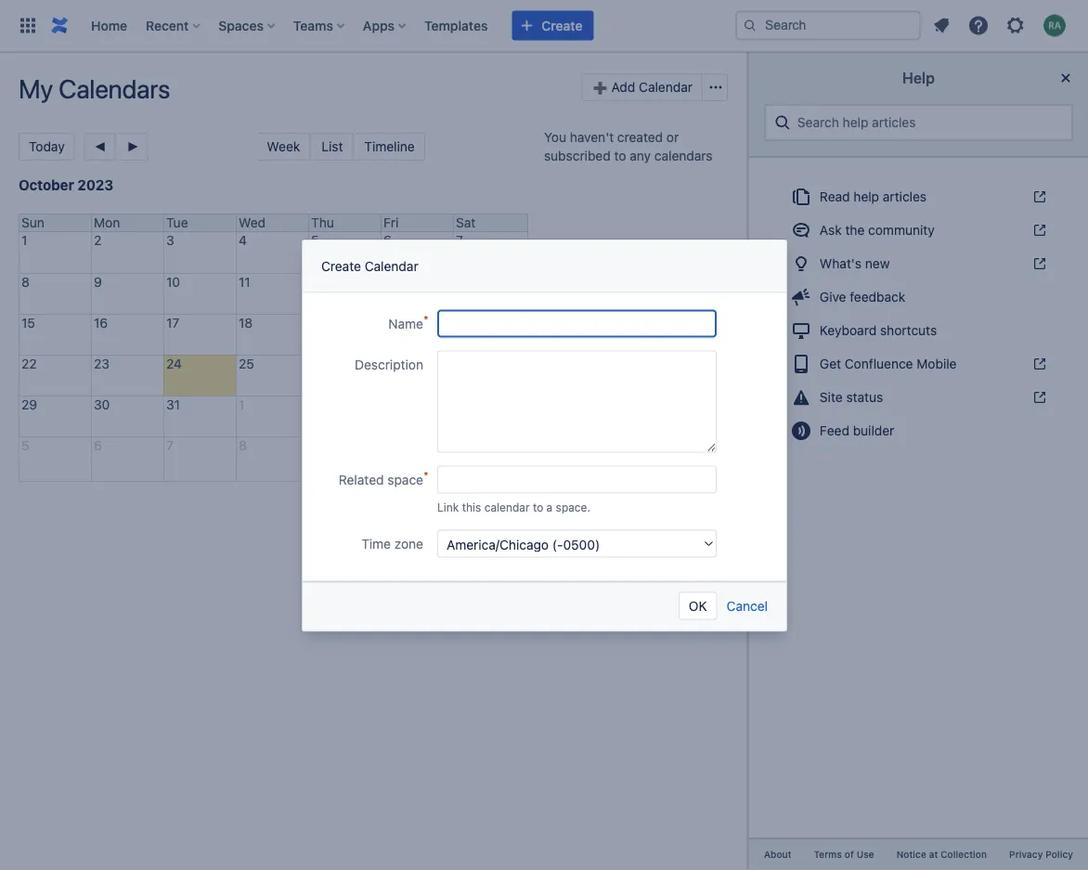 Task type: describe. For each thing, give the bounding box(es) containing it.
list
[[322, 139, 343, 154]]

timeline button
[[355, 133, 425, 161]]

community
[[869, 223, 935, 238]]

shortcut icon image inside what's new link
[[1029, 256, 1048, 271]]

read
[[820, 189, 851, 204]]

signal icon image
[[791, 420, 813, 442]]

feed
[[820, 423, 850, 439]]

what's
[[820, 256, 862, 271]]

ask
[[820, 223, 843, 238]]

add
[[612, 79, 636, 95]]

name
[[389, 316, 424, 331]]

space
[[388, 472, 424, 487]]

october
[[19, 177, 74, 193]]

shortcut icon image for community
[[1029, 223, 1048, 238]]

today button
[[19, 133, 75, 161]]

notice at collection
[[897, 850, 988, 860]]

builder
[[854, 423, 895, 439]]

11
[[239, 275, 251, 290]]

0 horizontal spatial to
[[533, 501, 544, 514]]

Description text field
[[438, 351, 717, 453]]

14
[[456, 275, 470, 290]]

get confluence mobile
[[820, 356, 958, 372]]

home
[[91, 18, 127, 33]]

27
[[384, 356, 399, 372]]

home link
[[85, 11, 133, 40]]

site status link
[[780, 383, 1059, 413]]

confluence
[[845, 356, 914, 372]]

october 2023
[[19, 177, 113, 193]]

mobile
[[917, 356, 958, 372]]

what's new link
[[780, 249, 1059, 279]]

my calendars
[[19, 73, 170, 104]]

15
[[21, 315, 35, 331]]

use
[[857, 850, 875, 860]]

required image for name
[[424, 315, 439, 329]]

mobile icon image
[[791, 353, 813, 375]]

feed builder button
[[780, 416, 1059, 446]]

lightbulb icon image
[[791, 253, 813, 275]]

shortcut icon image for mobile
[[1029, 357, 1048, 372]]

zone
[[395, 536, 424, 551]]

you
[[544, 130, 567, 145]]

today
[[29, 139, 65, 154]]

subscribed
[[544, 148, 611, 164]]

week button
[[258, 133, 311, 161]]

get confluence mobile link
[[780, 349, 1059, 379]]

17
[[166, 315, 179, 331]]

keyboard shortcuts
[[820, 323, 938, 338]]

◄ button
[[84, 133, 116, 161]]

tue
[[166, 215, 188, 230]]

to inside you haven't created or subscribed to any calendars
[[615, 148, 627, 164]]

25
[[239, 356, 254, 372]]

terms of use link
[[803, 847, 886, 863]]

spaces button
[[213, 11, 282, 40]]

Search help articles field
[[793, 106, 1065, 139]]

give feedback
[[820, 289, 906, 305]]

7
[[456, 233, 463, 248]]

warning icon image
[[791, 386, 813, 409]]

feedback
[[851, 289, 906, 305]]

you haven't created or subscribed to any calendars
[[544, 130, 713, 164]]

30
[[94, 397, 110, 413]]

timeline
[[365, 139, 415, 154]]

terms of use
[[815, 850, 875, 860]]

required image for related space
[[424, 471, 439, 485]]

about button
[[754, 847, 803, 863]]

13
[[384, 275, 398, 290]]

read help articles
[[820, 189, 927, 204]]

spaces
[[219, 18, 264, 33]]

21
[[456, 315, 470, 331]]

space.
[[556, 501, 591, 514]]

a
[[547, 501, 553, 514]]

16
[[94, 315, 108, 331]]

Name text field
[[438, 310, 717, 338]]

wed
[[239, 215, 266, 230]]

add calendar image
[[592, 80, 607, 95]]

23
[[94, 356, 110, 372]]

create
[[321, 258, 361, 274]]

settings icon image
[[1005, 14, 1028, 37]]

add calendar button
[[582, 73, 703, 101]]

29
[[21, 397, 37, 413]]

collection
[[941, 850, 988, 860]]



Task type: vqa. For each thing, say whether or not it's contained in the screenshot.
content
no



Task type: locate. For each thing, give the bounding box(es) containing it.
10
[[166, 275, 180, 290]]

add calendar
[[612, 79, 693, 95]]

link this calendar to a space.
[[438, 501, 591, 514]]

thu
[[311, 215, 334, 230]]

calendar right 'add'
[[639, 79, 693, 95]]

8
[[21, 275, 30, 290]]

shortcut icon image inside site status link
[[1029, 390, 1048, 405]]

haven't
[[570, 130, 614, 145]]

1 vertical spatial to
[[533, 501, 544, 514]]

0 vertical spatial required image
[[424, 315, 439, 329]]

shortcut icon image inside the get confluence mobile link
[[1029, 357, 1048, 372]]

documents icon image
[[791, 186, 813, 208]]

related
[[339, 472, 384, 487]]

templates
[[425, 18, 488, 33]]

24
[[166, 356, 182, 372]]

feedback icon image
[[791, 286, 813, 308]]

required image
[[424, 315, 439, 329], [424, 471, 439, 485]]

1 vertical spatial required image
[[424, 471, 439, 485]]

2
[[94, 233, 102, 248]]

week
[[267, 139, 300, 154]]

policy
[[1046, 850, 1074, 860]]

0 horizontal spatial calendar
[[365, 258, 419, 274]]

get
[[820, 356, 842, 372]]

close image
[[1055, 67, 1078, 89]]

created
[[618, 130, 664, 145]]

12
[[311, 275, 325, 290]]

time zone
[[362, 536, 424, 551]]

shortcut icon image
[[1029, 190, 1048, 204], [1029, 223, 1048, 238], [1029, 256, 1048, 271], [1029, 357, 1048, 372], [1029, 390, 1048, 405]]

any
[[630, 148, 651, 164]]

or
[[667, 130, 679, 145]]

calendar up 13
[[365, 258, 419, 274]]

keyboard
[[820, 323, 877, 338]]

31
[[166, 397, 180, 413]]

1 required image from the top
[[424, 315, 439, 329]]

0 vertical spatial calendar
[[639, 79, 693, 95]]

1 vertical spatial calendar
[[365, 258, 419, 274]]

2 shortcut icon image from the top
[[1029, 223, 1048, 238]]

calendar for add calendar
[[639, 79, 693, 95]]

notice at collection link
[[886, 847, 999, 863]]

create calendar
[[321, 258, 419, 274]]

templates link
[[419, 11, 494, 40]]

22
[[21, 356, 37, 372]]

privacy policy
[[1010, 850, 1074, 860]]

give feedback button
[[780, 282, 1059, 312]]

3 shortcut icon image from the top
[[1029, 256, 1048, 271]]

the
[[846, 223, 865, 238]]

new
[[866, 256, 891, 271]]

2 required image from the top
[[424, 471, 439, 485]]

5 shortcut icon image from the top
[[1029, 390, 1048, 405]]

shortcut icon image inside ask the community link
[[1029, 223, 1048, 238]]

shortcuts
[[881, 323, 938, 338]]

required image up link
[[424, 471, 439, 485]]

search image
[[743, 18, 758, 33]]

calendar for create calendar
[[365, 258, 419, 274]]

1 horizontal spatial to
[[615, 148, 627, 164]]

◄
[[94, 139, 106, 154]]

ok
[[689, 598, 708, 614]]

Related space text field
[[438, 466, 717, 494]]

►
[[127, 139, 140, 154]]

time
[[362, 536, 391, 551]]

terms
[[815, 850, 843, 860]]

cancel link
[[727, 592, 768, 620]]

my
[[19, 73, 53, 104]]

privacy policy link
[[999, 847, 1085, 863]]

1 shortcut icon image from the top
[[1029, 190, 1048, 204]]

ask the community
[[820, 223, 935, 238]]

at
[[930, 850, 939, 860]]

to left a
[[533, 501, 544, 514]]

apps
[[363, 18, 395, 33]]

global element
[[11, 0, 732, 52]]

4
[[239, 233, 247, 248]]

feed builder
[[820, 423, 895, 439]]

description
[[355, 357, 424, 372]]

cancel
[[727, 598, 768, 614]]

status
[[847, 390, 884, 405]]

calendars
[[58, 73, 170, 104]]

site
[[820, 390, 843, 405]]

comment icon image
[[791, 219, 813, 242]]

read help articles link
[[780, 182, 1059, 212]]

list button
[[312, 133, 353, 161]]

1 horizontal spatial calendar
[[639, 79, 693, 95]]

ok button
[[679, 592, 718, 620]]

give
[[820, 289, 847, 305]]

19
[[311, 315, 325, 331]]

shortcut icon image inside read help articles link
[[1029, 190, 1048, 204]]

sat
[[456, 215, 476, 230]]

required image left 21
[[424, 315, 439, 329]]

1
[[21, 233, 27, 248]]

articles
[[884, 189, 927, 204]]

Search field
[[736, 11, 922, 40]]

notice
[[897, 850, 927, 860]]

to left any
[[615, 148, 627, 164]]

banner containing home
[[0, 0, 1089, 52]]

fri
[[384, 215, 399, 230]]

calendar
[[485, 501, 530, 514]]

confluence image
[[48, 14, 71, 37], [48, 14, 71, 37]]

banner
[[0, 0, 1089, 52]]

link
[[438, 501, 459, 514]]

20
[[384, 315, 399, 331]]

► button
[[118, 133, 148, 161]]

privacy
[[1010, 850, 1044, 860]]

4 shortcut icon image from the top
[[1029, 357, 1048, 372]]

0 vertical spatial to
[[615, 148, 627, 164]]

2023
[[78, 177, 113, 193]]

help
[[854, 189, 880, 204]]

26
[[311, 356, 327, 372]]

this
[[462, 501, 482, 514]]

apps button
[[358, 11, 414, 40]]

help
[[903, 69, 936, 87]]

screen icon image
[[791, 320, 813, 342]]

calendar inside button
[[639, 79, 693, 95]]

keyboard shortcuts button
[[780, 316, 1059, 346]]

related space
[[339, 472, 424, 487]]

shortcut icon image for articles
[[1029, 190, 1048, 204]]



